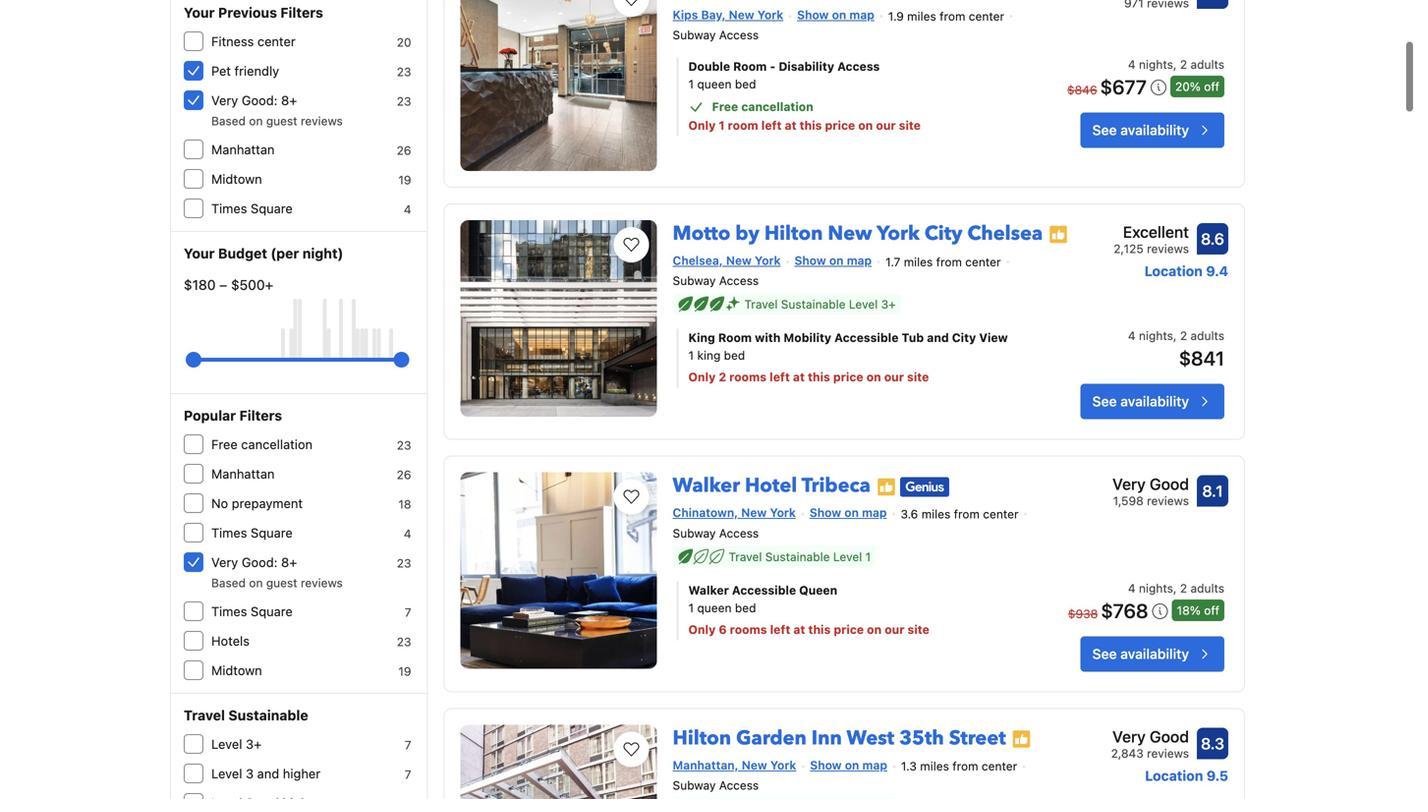 Task type: vqa. For each thing, say whether or not it's contained in the screenshot.
the there in Are there rooms with a sea view? "button"
no



Task type: describe. For each thing, give the bounding box(es) containing it.
garden
[[736, 725, 807, 752]]

20%
[[1175, 80, 1201, 94]]

2 square from the top
[[251, 525, 293, 540]]

1.9
[[888, 9, 904, 23]]

prepayment
[[232, 496, 303, 511]]

king room with mobility accessible tub and city view 1 king bed only 2 rooms left at this price on our site
[[689, 331, 1008, 384]]

see for walker hotel tribeca
[[1092, 646, 1117, 662]]

walker hotel tribeca
[[673, 472, 871, 499]]

2,125
[[1114, 242, 1144, 256]]

0 vertical spatial bed
[[735, 77, 756, 91]]

reviews inside the very good 1,598 reviews
[[1147, 494, 1189, 508]]

(per
[[271, 245, 299, 261]]

scored 8.1 element for $768
[[1197, 475, 1228, 507]]

off for $677
[[1204, 80, 1220, 94]]

1 see from the top
[[1092, 122, 1117, 138]]

0 vertical spatial city
[[925, 220, 963, 247]]

with
[[755, 331, 781, 345]]

manhattan, new york
[[673, 758, 796, 772]]

1 queen bed
[[689, 77, 756, 91]]

show on map for hilton
[[795, 254, 872, 267]]

2 up '18%' at the right bottom
[[1180, 581, 1187, 595]]

from inside 1.9 miles from center subway access
[[940, 9, 966, 23]]

1.9 miles from center subway access
[[673, 9, 1004, 42]]

at inside the king room with mobility accessible tub and city view 1 king bed only 2 rooms left at this price on our site
[[793, 370, 805, 384]]

this property is part of our preferred partner program. it's committed to providing excellent service and good value. it'll pay us a higher commission if you make a booking. image for tribeca
[[877, 477, 896, 497]]

reviews inside the 'excellent 2,125 reviews'
[[1147, 242, 1189, 256]]

from for hilton garden inn west 35th street
[[953, 759, 978, 773]]

chelsea
[[968, 220, 1043, 247]]

kips
[[673, 8, 698, 22]]

–
[[219, 277, 227, 293]]

walker accessible queen link
[[689, 581, 1021, 599]]

7 for level 3+
[[405, 738, 411, 752]]

night)
[[303, 245, 343, 261]]

access down 1.9 miles from center subway access
[[837, 60, 880, 73]]

hotel
[[745, 472, 797, 499]]

level left 3
[[211, 766, 242, 781]]

tub
[[902, 331, 924, 345]]

walker hotel tribeca link
[[673, 465, 871, 499]]

1 vertical spatial and
[[257, 766, 279, 781]]

3
[[246, 766, 254, 781]]

1 horizontal spatial free cancellation
[[712, 100, 814, 114]]

times square for filters
[[211, 604, 293, 619]]

1 see availability from the top
[[1092, 122, 1189, 138]]

subway for motto by hilton new york city chelsea
[[673, 274, 716, 288]]

hilton garden inn west 35th street link
[[673, 717, 1006, 752]]

at inside walker accessible queen 1 queen bed only 6 rooms left at this price on our site
[[793, 622, 805, 636]]

mobility
[[784, 331, 832, 345]]

only 1 room left at this price on our site
[[689, 119, 921, 132]]

motto by hilton new york city chelsea link
[[673, 212, 1043, 247]]

0 vertical spatial filters
[[280, 4, 323, 21]]

3.6 miles from center subway access
[[673, 507, 1019, 540]]

2 up the 20% in the right top of the page
[[1180, 58, 1187, 71]]

$846
[[1067, 83, 1097, 97]]

and inside the king room with mobility accessible tub and city view 1 king bed only 2 rooms left at this price on our site
[[927, 331, 949, 345]]

availability for walker hotel tribeca
[[1121, 646, 1189, 662]]

chinatown,
[[673, 506, 738, 520]]

$677
[[1100, 75, 1147, 98]]

1 based on guest reviews from the top
[[211, 114, 343, 128]]

very inside very good 2,843 reviews
[[1113, 727, 1146, 746]]

york up -
[[758, 8, 783, 22]]

18%
[[1177, 603, 1201, 617]]

on up double room - disability access link
[[832, 8, 846, 22]]

level 3 and higher
[[211, 766, 321, 781]]

6
[[719, 622, 727, 636]]

1 8+ from the top
[[281, 93, 297, 108]]

street
[[949, 725, 1006, 752]]

0 vertical spatial price
[[825, 119, 855, 132]]

our inside walker accessible queen 1 queen bed only 6 rooms left at this price on our site
[[885, 622, 905, 636]]

2 8+ from the top
[[281, 555, 297, 570]]

see availability for walker hotel tribeca
[[1092, 646, 1189, 662]]

kips bay, new york
[[673, 8, 783, 22]]

very good 1,598 reviews
[[1113, 475, 1189, 508]]

queen
[[799, 583, 838, 597]]

tribeca
[[802, 472, 871, 499]]

pet friendly
[[211, 63, 279, 78]]

new for hotel
[[741, 506, 767, 520]]

on inside the king room with mobility accessible tub and city view 1 king bed only 2 rooms left at this price on our site
[[867, 370, 881, 384]]

-
[[770, 60, 776, 73]]

left inside the king room with mobility accessible tub and city view 1 king bed only 2 rooms left at this price on our site
[[770, 370, 790, 384]]

1 vertical spatial filters
[[239, 407, 282, 424]]

1.3
[[901, 759, 917, 773]]

excellent 2,125 reviews
[[1114, 223, 1189, 256]]

york for hilton
[[755, 254, 781, 267]]

new for garden
[[742, 758, 767, 772]]

disability
[[779, 60, 834, 73]]

adults for $677
[[1191, 58, 1225, 71]]

8.1
[[1202, 482, 1223, 500]]

on down motto by hilton new york city chelsea
[[829, 254, 844, 267]]

access for hotel
[[719, 526, 759, 540]]

show on map up double room - disability access link
[[797, 8, 875, 22]]

popular filters
[[184, 407, 282, 424]]

availability for motto by hilton new york city chelsea
[[1121, 393, 1189, 410]]

, for $677
[[1173, 58, 1177, 71]]

level 3+
[[211, 737, 262, 751]]

new up 1.7 miles from center subway access
[[828, 220, 872, 247]]

double room - disability access
[[689, 60, 880, 73]]

4 nights , 2 adults for $677
[[1128, 58, 1225, 71]]

1 vertical spatial cancellation
[[241, 437, 313, 452]]

scored 8.3 element
[[1197, 728, 1228, 759]]

8.6
[[1201, 229, 1224, 248]]

miles for hilton
[[904, 255, 933, 269]]

new right bay,
[[729, 8, 754, 22]]

scored 8.1 element for $677
[[1197, 0, 1228, 9]]

york for tribeca
[[770, 506, 796, 520]]

only inside walker accessible queen 1 queen bed only 6 rooms left at this price on our site
[[689, 622, 716, 636]]

see availability for motto by hilton new york city chelsea
[[1092, 393, 1189, 410]]

9.5
[[1207, 767, 1228, 784]]

your budget (per night)
[[184, 245, 343, 261]]

adults inside 4 nights , 2 adults $841
[[1191, 329, 1225, 343]]

chinatown, new york
[[673, 506, 796, 520]]

4 nights , 2 adults for $768
[[1128, 581, 1225, 595]]

2 vertical spatial sustainable
[[228, 707, 308, 723]]

, inside 4 nights , 2 adults $841
[[1173, 329, 1177, 343]]

hotels
[[211, 633, 250, 648]]

site inside the king room with mobility accessible tub and city view 1 king bed only 2 rooms left at this price on our site
[[907, 370, 929, 384]]

this inside the king room with mobility accessible tub and city view 1 king bed only 2 rooms left at this price on our site
[[808, 370, 830, 384]]

this inside walker accessible queen 1 queen bed only 6 rooms left at this price on our site
[[808, 622, 831, 636]]

travel for hotel
[[729, 550, 762, 564]]

on down friendly
[[249, 114, 263, 128]]

double room - disability access link
[[689, 58, 1021, 75]]

walker accessible queen 1 queen bed only 6 rooms left at this price on our site
[[689, 583, 930, 636]]

1.3 miles from center subway access
[[673, 759, 1017, 792]]

$180 – $500+
[[184, 277, 273, 293]]

no prepayment
[[211, 496, 303, 511]]

rooms inside walker accessible queen 1 queen bed only 6 rooms left at this price on our site
[[730, 622, 767, 636]]

show up disability in the top of the page
[[797, 8, 829, 22]]

map left '1.9'
[[850, 8, 875, 22]]

travel sustainable level 1
[[729, 550, 871, 564]]

4 nights , 2 adults $841
[[1128, 329, 1225, 370]]

bay,
[[701, 8, 726, 22]]

excellent
[[1123, 223, 1189, 241]]

view
[[979, 331, 1008, 345]]

1 horizontal spatial 3+
[[881, 297, 896, 311]]

by
[[735, 220, 760, 247]]

1 horizontal spatial cancellation
[[741, 100, 814, 114]]

very inside the very good 1,598 reviews
[[1113, 475, 1146, 494]]

access for garden
[[719, 778, 759, 792]]

subway for walker hotel tribeca
[[673, 526, 716, 540]]

motto by hilton new york city chelsea
[[673, 220, 1043, 247]]

2 times square from the top
[[211, 525, 293, 540]]

location 9.5
[[1145, 767, 1228, 784]]

room for double
[[733, 60, 767, 73]]

york up 1.7 on the right top of the page
[[877, 220, 920, 247]]

18% off
[[1177, 603, 1220, 617]]

0 vertical spatial this
[[800, 119, 822, 132]]

show for tribeca
[[810, 506, 841, 520]]

location for motto by hilton new york city chelsea
[[1145, 263, 1203, 279]]

center up friendly
[[257, 34, 296, 49]]

nights for $768
[[1139, 581, 1173, 595]]

$500+
[[231, 277, 273, 293]]

8.3
[[1201, 734, 1225, 753]]

chelsea,
[[673, 254, 723, 267]]

center inside 1.9 miles from center subway access
[[969, 9, 1004, 23]]

sustainable for tribeca
[[765, 550, 830, 564]]

miles for inn
[[920, 759, 949, 773]]

0 vertical spatial left
[[761, 119, 782, 132]]

0 vertical spatial site
[[899, 119, 921, 132]]

level down travel sustainable
[[211, 737, 242, 751]]

map for tribeca
[[862, 506, 887, 520]]

show for hilton
[[795, 254, 826, 267]]

times for filters
[[211, 604, 247, 619]]

travel sustainable
[[184, 707, 308, 723]]

$841
[[1179, 347, 1225, 370]]

0 vertical spatial our
[[876, 119, 896, 132]]

1 midtown from the top
[[211, 171, 262, 186]]

1 guest from the top
[[266, 114, 297, 128]]

very down no
[[211, 555, 238, 570]]

fitness
[[211, 34, 254, 49]]

double
[[689, 60, 730, 73]]

access inside 1.9 miles from center subway access
[[719, 28, 759, 42]]

level up king room with mobility accessible tub and city view "link"
[[849, 297, 878, 311]]

subway inside 1.9 miles from center subway access
[[673, 28, 716, 42]]

35th
[[899, 725, 944, 752]]

1 good: from the top
[[242, 93, 278, 108]]

1 horizontal spatial hilton
[[764, 220, 823, 247]]

2 good: from the top
[[242, 555, 278, 570]]

motto by hilton new york city chelsea image
[[460, 220, 657, 417]]

very good element for 8.1
[[1113, 472, 1189, 496]]

on down hilton garden inn west 35th street
[[845, 758, 859, 772]]

king
[[689, 331, 715, 345]]

$938
[[1068, 607, 1098, 621]]

adults for $768
[[1191, 581, 1225, 595]]

inn
[[812, 725, 842, 752]]

accessible inside the king room with mobility accessible tub and city view 1 king bed only 2 rooms left at this price on our site
[[835, 331, 899, 345]]

sustainable for hilton
[[781, 297, 846, 311]]

1 left room
[[719, 119, 725, 132]]

chelsea, new york
[[673, 254, 781, 267]]



Task type: locate. For each thing, give the bounding box(es) containing it.
on inside walker accessible queen 1 queen bed only 6 rooms left at this price on our site
[[867, 622, 882, 636]]

on down double room - disability access link
[[858, 119, 873, 132]]

only inside the king room with mobility accessible tub and city view 1 king bed only 2 rooms left at this price on our site
[[689, 370, 716, 384]]

1 inside walker accessible queen 1 queen bed only 6 rooms left at this price on our site
[[689, 601, 694, 615]]

square for filters
[[251, 604, 293, 619]]

2 19 from the top
[[398, 664, 411, 678]]

friendly
[[234, 63, 279, 78]]

1 vertical spatial your
[[184, 245, 215, 261]]

2 7 from the top
[[405, 738, 411, 752]]

queen inside walker accessible queen 1 queen bed only 6 rooms left at this price on our site
[[697, 601, 732, 615]]

3 see from the top
[[1092, 646, 1117, 662]]

from down street
[[953, 759, 978, 773]]

2 availability from the top
[[1121, 393, 1189, 410]]

1 vertical spatial bed
[[724, 349, 745, 362]]

0 vertical spatial manhattan
[[211, 142, 275, 157]]

show for inn
[[810, 758, 842, 772]]

times for previous
[[211, 201, 247, 216]]

very good element
[[1113, 472, 1189, 496], [1111, 725, 1189, 748]]

2 vertical spatial only
[[689, 622, 716, 636]]

2 vertical spatial at
[[793, 622, 805, 636]]

0 vertical spatial cancellation
[[741, 100, 814, 114]]

site
[[899, 119, 921, 132], [907, 370, 929, 384], [908, 622, 930, 636]]

price
[[825, 119, 855, 132], [833, 370, 863, 384], [834, 622, 864, 636]]

guest
[[266, 114, 297, 128], [266, 576, 297, 590]]

very down pet
[[211, 93, 238, 108]]

good for 8.3
[[1150, 727, 1189, 746]]

7 for level 3 and higher
[[405, 768, 411, 781]]

map
[[850, 8, 875, 22], [847, 254, 872, 267], [862, 506, 887, 520], [862, 758, 887, 772]]

based
[[211, 114, 246, 128], [211, 576, 246, 590]]

good inside very good 2,843 reviews
[[1150, 727, 1189, 746]]

location down the 'excellent 2,125 reviews'
[[1145, 263, 1203, 279]]

city inside the king room with mobility accessible tub and city view 1 king bed only 2 rooms left at this price on our site
[[952, 331, 976, 345]]

4 nights , 2 adults
[[1128, 58, 1225, 71], [1128, 581, 1225, 595]]

1 inside the king room with mobility accessible tub and city view 1 king bed only 2 rooms left at this price on our site
[[689, 349, 694, 362]]

1 vertical spatial very good element
[[1111, 725, 1189, 748]]

access down 'kips bay, new york'
[[719, 28, 759, 42]]

our down double room - disability access link
[[876, 119, 896, 132]]

1 , from the top
[[1173, 58, 1177, 71]]

accessible left tub
[[835, 331, 899, 345]]

nights down location 9.4
[[1139, 329, 1173, 343]]

rooms inside the king room with mobility accessible tub and city view 1 king bed only 2 rooms left at this price on our site
[[729, 370, 767, 384]]

2 vertical spatial bed
[[735, 601, 756, 615]]

free down 'popular filters'
[[211, 437, 238, 452]]

0 vertical spatial scored 8.1 element
[[1197, 0, 1228, 9]]

1 only from the top
[[689, 119, 716, 132]]

see availability link
[[1081, 113, 1225, 148], [1081, 384, 1225, 419], [1081, 636, 1225, 672]]

see availability link for walker hotel tribeca
[[1081, 636, 1225, 672]]

on up hotels
[[249, 576, 263, 590]]

3+
[[881, 297, 896, 311], [246, 737, 262, 751]]

miles inside 1.7 miles from center subway access
[[904, 255, 933, 269]]

1 vertical spatial based
[[211, 576, 246, 590]]

0 vertical spatial 8+
[[281, 93, 297, 108]]

1 vertical spatial at
[[793, 370, 805, 384]]

center inside 3.6 miles from center subway access
[[983, 507, 1019, 521]]

location for hilton garden inn west 35th street
[[1145, 767, 1203, 784]]

level
[[849, 297, 878, 311], [833, 550, 862, 564], [211, 737, 242, 751], [211, 766, 242, 781]]

map down motto by hilton new york city chelsea
[[847, 254, 872, 267]]

location down very good 2,843 reviews
[[1145, 767, 1203, 784]]

this property is part of our preferred partner program. it's committed to providing excellent service and good value. it'll pay us a higher commission if you make a booking. image
[[1049, 225, 1068, 244], [1049, 225, 1068, 244], [1012, 729, 1032, 749]]

2 23 from the top
[[397, 94, 411, 108]]

center for motto by hilton new york city chelsea
[[965, 255, 1001, 269]]

7 for times square
[[405, 605, 411, 619]]

1 availability from the top
[[1121, 122, 1189, 138]]

1 square from the top
[[251, 201, 293, 216]]

your for your budget (per night)
[[184, 245, 215, 261]]

0 horizontal spatial hilton
[[673, 725, 731, 752]]

2 see availability from the top
[[1092, 393, 1189, 410]]

1 vertical spatial very good: 8+
[[211, 555, 297, 570]]

scored 8.1 element containing 8.1
[[1197, 475, 1228, 507]]

1 vertical spatial times
[[211, 525, 247, 540]]

1 vertical spatial 3+
[[246, 737, 262, 751]]

scored 8.6 element
[[1197, 223, 1228, 255]]

guest down friendly
[[266, 114, 297, 128]]

2 times from the top
[[211, 525, 247, 540]]

site down walker accessible queen link
[[908, 622, 930, 636]]

this property is part of our preferred partner program. it's committed to providing excellent service and good value. it'll pay us a higher commission if you make a booking. image
[[877, 477, 896, 497], [877, 477, 896, 497], [1012, 729, 1032, 749]]

0 vertical spatial availability
[[1121, 122, 1189, 138]]

0 horizontal spatial free
[[211, 437, 238, 452]]

good up the "location 9.5" in the bottom of the page
[[1150, 727, 1189, 746]]

1 vertical spatial see availability link
[[1081, 384, 1225, 419]]

9.4
[[1206, 263, 1228, 279]]

2 see availability link from the top
[[1081, 384, 1225, 419]]

room inside the king room with mobility accessible tub and city view 1 king bed only 2 rooms left at this price on our site
[[718, 331, 752, 345]]

walker hotel tribeca image
[[460, 472, 657, 669]]

0 vertical spatial 26
[[397, 143, 411, 157]]

1 vertical spatial ,
[[1173, 329, 1177, 343]]

adults
[[1191, 58, 1225, 71], [1191, 329, 1225, 343], [1191, 581, 1225, 595]]

4 subway from the top
[[673, 778, 716, 792]]

1 very good: 8+ from the top
[[211, 93, 297, 108]]

subway
[[673, 28, 716, 42], [673, 274, 716, 288], [673, 526, 716, 540], [673, 778, 716, 792]]

only left the "6" at the right bottom of the page
[[689, 622, 716, 636]]

1 times from the top
[[211, 201, 247, 216]]

midtown down hotels
[[211, 663, 262, 678]]

3.6
[[901, 507, 918, 521]]

18
[[398, 497, 411, 511]]

nights up $677
[[1139, 58, 1173, 71]]

1 vertical spatial 8+
[[281, 555, 297, 570]]

1 vertical spatial free cancellation
[[211, 437, 313, 452]]

on
[[832, 8, 846, 22], [249, 114, 263, 128], [858, 119, 873, 132], [829, 254, 844, 267], [867, 370, 881, 384], [844, 506, 859, 520], [249, 576, 263, 590], [867, 622, 882, 636], [845, 758, 859, 772]]

0 vertical spatial rooms
[[729, 370, 767, 384]]

2 very good: 8+ from the top
[[211, 555, 297, 570]]

4 nights , 2 adults up the 20% in the right top of the page
[[1128, 58, 1225, 71]]

access inside 1.7 miles from center subway access
[[719, 274, 759, 288]]

scored 8.1 element right the very good 1,598 reviews
[[1197, 475, 1228, 507]]

1 vertical spatial only
[[689, 370, 716, 384]]

travel up with
[[745, 297, 778, 311]]

0 vertical spatial room
[[733, 60, 767, 73]]

times up hotels
[[211, 604, 247, 619]]

1 vertical spatial good
[[1150, 727, 1189, 746]]

1 left king
[[689, 349, 694, 362]]

2 vertical spatial see availability link
[[1081, 636, 1225, 672]]

1 vertical spatial sustainable
[[765, 550, 830, 564]]

, for $768
[[1173, 581, 1177, 595]]

access
[[719, 28, 759, 42], [837, 60, 880, 73], [719, 274, 759, 288], [719, 526, 759, 540], [719, 778, 759, 792]]

1 times square from the top
[[211, 201, 293, 216]]

pet
[[211, 63, 231, 78]]

york for inn
[[770, 758, 796, 772]]

3 availability from the top
[[1121, 646, 1189, 662]]

see for motto by hilton new york city chelsea
[[1092, 393, 1117, 410]]

0 vertical spatial ,
[[1173, 58, 1177, 71]]

reviews inside very good 2,843 reviews
[[1147, 746, 1189, 760]]

price inside walker accessible queen 1 queen bed only 6 rooms left at this price on our site
[[834, 622, 864, 636]]

based on guest reviews up hotels
[[211, 576, 343, 590]]

4 23 from the top
[[397, 556, 411, 570]]

1 vertical spatial free
[[211, 437, 238, 452]]

0 vertical spatial at
[[785, 119, 797, 132]]

adults up $841 on the right top of the page
[[1191, 329, 1225, 343]]

2 , from the top
[[1173, 329, 1177, 343]]

0 horizontal spatial free cancellation
[[211, 437, 313, 452]]

0 vertical spatial free
[[712, 100, 738, 114]]

nights up $768 on the bottom right of the page
[[1139, 581, 1173, 595]]

subway down chelsea,
[[673, 274, 716, 288]]

show down the inn
[[810, 758, 842, 772]]

filters
[[280, 4, 323, 21], [239, 407, 282, 424]]

off right '18%' at the right bottom
[[1204, 603, 1220, 617]]

1 manhattan from the top
[[211, 142, 275, 157]]

sustainable up queen
[[765, 550, 830, 564]]

your for your previous filters
[[184, 4, 215, 21]]

2 vertical spatial see availability
[[1092, 646, 1189, 662]]

1 off from the top
[[1204, 80, 1220, 94]]

0 horizontal spatial accessible
[[732, 583, 796, 597]]

0 vertical spatial only
[[689, 119, 716, 132]]

miles inside the 1.3 miles from center subway access
[[920, 759, 949, 773]]

3 23 from the top
[[397, 438, 411, 452]]

1.7
[[886, 255, 901, 269]]

times square up hotels
[[211, 604, 293, 619]]

1 vertical spatial travel
[[729, 550, 762, 564]]

miles for tribeca
[[922, 507, 951, 521]]

2 subway from the top
[[673, 274, 716, 288]]

popular
[[184, 407, 236, 424]]

bed inside the king room with mobility accessible tub and city view 1 king bed only 2 rooms left at this price on our site
[[724, 349, 745, 362]]

5 23 from the top
[[397, 635, 411, 649]]

0 vertical spatial times square
[[211, 201, 293, 216]]

1 vertical spatial city
[[952, 331, 976, 345]]

good for 8.1
[[1150, 475, 1189, 494]]

hilton garden inn west 35th street
[[673, 725, 1006, 752]]

times down no
[[211, 525, 247, 540]]

3 , from the top
[[1173, 581, 1177, 595]]

center right '1.9'
[[969, 9, 1004, 23]]

midtown up "budget"
[[211, 171, 262, 186]]

0 vertical spatial times
[[211, 201, 247, 216]]

2 vertical spatial ,
[[1173, 581, 1177, 595]]

1 nights from the top
[[1139, 58, 1173, 71]]

1
[[689, 77, 694, 91], [719, 119, 725, 132], [689, 349, 694, 362], [865, 550, 871, 564], [689, 601, 694, 615]]

0 vertical spatial guest
[[266, 114, 297, 128]]

miles right 1.7 on the right top of the page
[[904, 255, 933, 269]]

1 based from the top
[[211, 114, 246, 128]]

0 vertical spatial good:
[[242, 93, 278, 108]]

3 times square from the top
[[211, 604, 293, 619]]

on down tribeca
[[844, 506, 859, 520]]

1 26 from the top
[[397, 143, 411, 157]]

1 horizontal spatial and
[[927, 331, 949, 345]]

manhattan up "no prepayment"
[[211, 466, 275, 481]]

our inside the king room with mobility accessible tub and city view 1 king bed only 2 rooms left at this price on our site
[[884, 370, 904, 384]]

1 up walker accessible queen link
[[865, 550, 871, 564]]

2 vertical spatial site
[[908, 622, 930, 636]]

king
[[697, 349, 721, 362]]

1 vertical spatial adults
[[1191, 329, 1225, 343]]

3 see availability link from the top
[[1081, 636, 1225, 672]]

0 vertical spatial very good element
[[1113, 472, 1189, 496]]

access down the chinatown, new york
[[719, 526, 759, 540]]

4 inside 4 nights , 2 adults $841
[[1128, 329, 1136, 343]]

show on map for inn
[[810, 758, 887, 772]]

availability down 4 nights , 2 adults $841
[[1121, 393, 1189, 410]]

1 4 nights , 2 adults from the top
[[1128, 58, 1225, 71]]

square
[[251, 201, 293, 216], [251, 525, 293, 540], [251, 604, 293, 619]]

previous
[[218, 4, 277, 21]]

0 vertical spatial very good: 8+
[[211, 93, 297, 108]]

walker for walker hotel tribeca
[[673, 472, 740, 499]]

this property is part of our preferred partner program. it's committed to providing excellent service and good value. it'll pay us a higher commission if you make a booking. image for hilton garden inn west 35th street
[[1012, 729, 1032, 749]]

group
[[194, 344, 402, 375]]

2 inside the king room with mobility accessible tub and city view 1 king bed only 2 rooms left at this price on our site
[[719, 370, 726, 384]]

left down with
[[770, 370, 790, 384]]

see availability down $768 on the bottom right of the page
[[1092, 646, 1189, 662]]

1 vertical spatial availability
[[1121, 393, 1189, 410]]

2 manhattan from the top
[[211, 466, 275, 481]]

2 vertical spatial times
[[211, 604, 247, 619]]

manhattan,
[[673, 758, 739, 772]]

times up "budget"
[[211, 201, 247, 216]]

filters right popular
[[239, 407, 282, 424]]

1 scored 8.1 element from the top
[[1197, 0, 1228, 9]]

2 your from the top
[[184, 245, 215, 261]]

and right 3
[[257, 766, 279, 781]]

left right the "6" at the right bottom of the page
[[770, 622, 790, 636]]

2 guest from the top
[[266, 576, 297, 590]]

map for hilton
[[847, 254, 872, 267]]

see availability down $677
[[1092, 122, 1189, 138]]

1 good from the top
[[1150, 475, 1189, 494]]

0 vertical spatial queen
[[697, 77, 732, 91]]

from for motto by hilton new york city chelsea
[[936, 255, 962, 269]]

access inside 3.6 miles from center subway access
[[719, 526, 759, 540]]

city left view
[[952, 331, 976, 345]]

3 adults from the top
[[1191, 581, 1225, 595]]

your previous filters
[[184, 4, 323, 21]]

3 see availability from the top
[[1092, 646, 1189, 662]]

adults up 18% off
[[1191, 581, 1225, 595]]

york down by
[[755, 254, 781, 267]]

1 down 'chinatown,'
[[689, 601, 694, 615]]

this down disability in the top of the page
[[800, 119, 822, 132]]

1 vertical spatial off
[[1204, 603, 1220, 617]]

2 vertical spatial travel
[[184, 707, 225, 723]]

level down 3.6 miles from center subway access
[[833, 550, 862, 564]]

0 vertical spatial midtown
[[211, 171, 262, 186]]

from
[[940, 9, 966, 23], [936, 255, 962, 269], [954, 507, 980, 521], [953, 759, 978, 773]]

1 vertical spatial location
[[1145, 767, 1203, 784]]

1 vertical spatial price
[[833, 370, 863, 384]]

york down walker hotel tribeca on the bottom
[[770, 506, 796, 520]]

cancellation
[[741, 100, 814, 114], [241, 437, 313, 452]]

subway inside 3.6 miles from center subway access
[[673, 526, 716, 540]]

off for $768
[[1204, 603, 1220, 617]]

travel for by
[[745, 297, 778, 311]]

lex hotel nyc image
[[460, 0, 657, 171]]

map down 'west'
[[862, 758, 887, 772]]

0 horizontal spatial 3+
[[246, 737, 262, 751]]

miles right '1.9'
[[907, 9, 936, 23]]

center down chelsea
[[965, 255, 1001, 269]]

times square
[[211, 201, 293, 216], [211, 525, 293, 540], [211, 604, 293, 619]]

new down by
[[726, 254, 752, 267]]

0 vertical spatial hilton
[[764, 220, 823, 247]]

motto
[[673, 220, 731, 247]]

from for walker hotel tribeca
[[954, 507, 980, 521]]

0 vertical spatial 7
[[405, 605, 411, 619]]

very good: 8+
[[211, 93, 297, 108], [211, 555, 297, 570]]

center for walker hotel tribeca
[[983, 507, 1019, 521]]

hilton right by
[[764, 220, 823, 247]]

site down tub
[[907, 370, 929, 384]]

1 vertical spatial hilton
[[673, 725, 731, 752]]

2 see from the top
[[1092, 393, 1117, 410]]

1 23 from the top
[[397, 65, 411, 79]]

0 vertical spatial off
[[1204, 80, 1220, 94]]

0 vertical spatial and
[[927, 331, 949, 345]]

genius discounts available at this property. image
[[900, 477, 949, 497], [900, 477, 949, 497]]

3 square from the top
[[251, 604, 293, 619]]

1 7 from the top
[[405, 605, 411, 619]]

west
[[847, 725, 894, 752]]

2 inside 4 nights , 2 adults $841
[[1180, 329, 1187, 343]]

accessible down travel sustainable level 1
[[732, 583, 796, 597]]

nights
[[1139, 58, 1173, 71], [1139, 329, 1173, 343], [1139, 581, 1173, 595]]

2 vertical spatial adults
[[1191, 581, 1225, 595]]

2 vertical spatial 7
[[405, 768, 411, 781]]

2 off from the top
[[1204, 603, 1220, 617]]

off
[[1204, 80, 1220, 94], [1204, 603, 1220, 617]]

square for previous
[[251, 201, 293, 216]]

1 vertical spatial midtown
[[211, 663, 262, 678]]

this property is part of our preferred partner program. it's committed to providing excellent service and good value. it'll pay us a higher commission if you make a booking. image for motto by hilton new york city chelsea
[[1049, 225, 1068, 244]]

from inside 3.6 miles from center subway access
[[954, 507, 980, 521]]

at right room
[[785, 119, 797, 132]]

this down queen
[[808, 622, 831, 636]]

bed down travel sustainable level 1
[[735, 601, 756, 615]]

3 7 from the top
[[405, 768, 411, 781]]

8+ down prepayment
[[281, 555, 297, 570]]

1 19 from the top
[[398, 173, 411, 187]]

2 4 nights , 2 adults from the top
[[1128, 581, 1225, 595]]

1 queen from the top
[[697, 77, 732, 91]]

1 vertical spatial 7
[[405, 738, 411, 752]]

show on map for tribeca
[[810, 506, 887, 520]]

cancellation up only 1 room left at this price on our site
[[741, 100, 814, 114]]

2 vertical spatial times square
[[211, 604, 293, 619]]

access inside the 1.3 miles from center subway access
[[719, 778, 759, 792]]

1 vertical spatial scored 8.1 element
[[1197, 475, 1228, 507]]

left inside walker accessible queen 1 queen bed only 6 rooms left at this price on our site
[[770, 622, 790, 636]]

0 vertical spatial travel
[[745, 297, 778, 311]]

higher
[[283, 766, 321, 781]]

1 vertical spatial walker
[[689, 583, 729, 597]]

0 vertical spatial see
[[1092, 122, 1117, 138]]

,
[[1173, 58, 1177, 71], [1173, 329, 1177, 343], [1173, 581, 1177, 595]]

1.7 miles from center subway access
[[673, 255, 1001, 288]]

from inside 1.7 miles from center subway access
[[936, 255, 962, 269]]

site down double room - disability access link
[[899, 119, 921, 132]]

left
[[761, 119, 782, 132], [770, 370, 790, 384], [770, 622, 790, 636]]

center for hilton garden inn west 35th street
[[982, 759, 1017, 773]]

midtown
[[211, 171, 262, 186], [211, 663, 262, 678]]

times square for previous
[[211, 201, 293, 216]]

location 9.4
[[1145, 263, 1228, 279]]

price down walker accessible queen link
[[834, 622, 864, 636]]

off right the 20% in the right top of the page
[[1204, 80, 1220, 94]]

miles inside 1.9 miles from center subway access
[[907, 9, 936, 23]]

0 vertical spatial your
[[184, 4, 215, 21]]

bed up room
[[735, 77, 756, 91]]

nights inside 4 nights , 2 adults $841
[[1139, 329, 1173, 343]]

excellent element
[[1114, 220, 1189, 244]]

this down the 'mobility'
[[808, 370, 830, 384]]

center inside the 1.3 miles from center subway access
[[982, 759, 1017, 773]]

$768
[[1101, 599, 1148, 622]]

1 vertical spatial nights
[[1139, 329, 1173, 343]]

manhattan
[[211, 142, 275, 157], [211, 466, 275, 481]]

travel
[[745, 297, 778, 311], [729, 550, 762, 564], [184, 707, 225, 723]]

2 midtown from the top
[[211, 663, 262, 678]]

your up fitness
[[184, 4, 215, 21]]

center inside 1.7 miles from center subway access
[[965, 255, 1001, 269]]

0 vertical spatial 3+
[[881, 297, 896, 311]]

center
[[969, 9, 1004, 23], [257, 34, 296, 49], [965, 255, 1001, 269], [983, 507, 1019, 521], [982, 759, 1017, 773]]

miles
[[907, 9, 936, 23], [904, 255, 933, 269], [922, 507, 951, 521], [920, 759, 949, 773]]

budget
[[218, 245, 267, 261]]

1 down double
[[689, 77, 694, 91]]

price inside the king room with mobility accessible tub and city view 1 king bed only 2 rooms left at this price on our site
[[833, 370, 863, 384]]

york
[[758, 8, 783, 22], [877, 220, 920, 247], [755, 254, 781, 267], [770, 506, 796, 520], [770, 758, 796, 772]]

based on guest reviews
[[211, 114, 343, 128], [211, 576, 343, 590]]

sustainable up level 3+
[[228, 707, 308, 723]]

1,598
[[1113, 494, 1144, 508]]

room for king
[[718, 331, 752, 345]]

1 horizontal spatial free
[[712, 100, 738, 114]]

3 subway from the top
[[673, 526, 716, 540]]

3 only from the top
[[689, 622, 716, 636]]

8+
[[281, 93, 297, 108], [281, 555, 297, 570]]

site inside walker accessible queen 1 queen bed only 6 rooms left at this price on our site
[[908, 622, 930, 636]]

1 horizontal spatial accessible
[[835, 331, 899, 345]]

access down manhattan, new york
[[719, 778, 759, 792]]

subway for hilton garden inn west 35th street
[[673, 778, 716, 792]]

our down tub
[[884, 370, 904, 384]]

3 nights from the top
[[1139, 581, 1173, 595]]

city left chelsea
[[925, 220, 963, 247]]

1 vertical spatial guest
[[266, 576, 297, 590]]

bed
[[735, 77, 756, 91], [724, 349, 745, 362], [735, 601, 756, 615]]

0 vertical spatial location
[[1145, 263, 1203, 279]]

2 based from the top
[[211, 576, 246, 590]]

this property is part of our preferred partner program. it's committed to providing excellent service and good value. it'll pay us a higher commission if you make a booking. image for inn
[[1012, 729, 1032, 749]]

king room with mobility accessible tub and city view link
[[689, 329, 1021, 347]]

scored 8.1 element up 20% off
[[1197, 0, 1228, 9]]

3 times from the top
[[211, 604, 247, 619]]

scored 8.1 element
[[1197, 0, 1228, 9], [1197, 475, 1228, 507]]

show on map down tribeca
[[810, 506, 887, 520]]

room
[[728, 119, 758, 132]]

20
[[397, 35, 411, 49]]

queen
[[697, 77, 732, 91], [697, 601, 732, 615]]

walker inside walker accessible queen 1 queen bed only 6 rooms left at this price on our site
[[689, 583, 729, 597]]

2 only from the top
[[689, 370, 716, 384]]

queen up the "6" at the right bottom of the page
[[697, 601, 732, 615]]

availability
[[1121, 122, 1189, 138], [1121, 393, 1189, 410], [1121, 646, 1189, 662]]

only down king
[[689, 370, 716, 384]]

walker for walker accessible queen 1 queen bed only 6 rooms left at this price on our site
[[689, 583, 729, 597]]

1 rooms from the top
[[729, 370, 767, 384]]

2
[[1180, 58, 1187, 71], [1180, 329, 1187, 343], [719, 370, 726, 384], [1180, 581, 1187, 595]]

adults up 20% off
[[1191, 58, 1225, 71]]

very good 2,843 reviews
[[1111, 727, 1189, 760]]

good inside the very good 1,598 reviews
[[1150, 475, 1189, 494]]

0 vertical spatial square
[[251, 201, 293, 216]]

2 nights from the top
[[1139, 329, 1173, 343]]

new
[[729, 8, 754, 22], [828, 220, 872, 247], [726, 254, 752, 267], [741, 506, 767, 520], [742, 758, 767, 772]]

20% off
[[1175, 80, 1220, 94]]

0 vertical spatial good
[[1150, 475, 1189, 494]]

1 see availability link from the top
[[1081, 113, 1225, 148]]

1 vertical spatial our
[[884, 370, 904, 384]]

2 adults from the top
[[1191, 329, 1225, 343]]

0 vertical spatial adults
[[1191, 58, 1225, 71]]

subway inside 1.7 miles from center subway access
[[673, 274, 716, 288]]

very up 2,843
[[1113, 727, 1146, 746]]

0 vertical spatial based on guest reviews
[[211, 114, 343, 128]]

0 vertical spatial see availability link
[[1081, 113, 1225, 148]]

2 vertical spatial see
[[1092, 646, 1117, 662]]

2 good from the top
[[1150, 727, 1189, 746]]

1 adults from the top
[[1191, 58, 1225, 71]]

1 vertical spatial accessible
[[732, 583, 796, 597]]

subway inside the 1.3 miles from center subway access
[[673, 778, 716, 792]]

bed inside walker accessible queen 1 queen bed only 6 rooms left at this price on our site
[[735, 601, 756, 615]]

from right 3.6 at the bottom right of the page
[[954, 507, 980, 521]]

2 vertical spatial left
[[770, 622, 790, 636]]

very good element for 8.3
[[1111, 725, 1189, 748]]

see availability
[[1092, 122, 1189, 138], [1092, 393, 1189, 410], [1092, 646, 1189, 662]]

new for by
[[726, 254, 752, 267]]

0 vertical spatial walker
[[673, 472, 740, 499]]

center right 3.6 at the bottom right of the page
[[983, 507, 1019, 521]]

filters right previous
[[280, 4, 323, 21]]

see availability down 4 nights , 2 adults $841
[[1092, 393, 1189, 410]]

2 queen from the top
[[697, 601, 732, 615]]

miles inside 3.6 miles from center subway access
[[922, 507, 951, 521]]

2 based on guest reviews from the top
[[211, 576, 343, 590]]

city
[[925, 220, 963, 247], [952, 331, 976, 345]]

nights for $677
[[1139, 58, 1173, 71]]

travel sustainable level 3+
[[745, 297, 896, 311]]

0 vertical spatial sustainable
[[781, 297, 846, 311]]

2 scored 8.1 element from the top
[[1197, 475, 1228, 507]]

from inside the 1.3 miles from center subway access
[[953, 759, 978, 773]]

show
[[797, 8, 829, 22], [795, 254, 826, 267], [810, 506, 841, 520], [810, 758, 842, 772]]

on down king room with mobility accessible tub and city view "link"
[[867, 370, 881, 384]]

our down walker accessible queen link
[[885, 622, 905, 636]]

$180
[[184, 277, 216, 293]]

very good element left 8.1
[[1113, 472, 1189, 496]]

accessible
[[835, 331, 899, 345], [732, 583, 796, 597]]

accessible inside walker accessible queen 1 queen bed only 6 rooms left at this price on our site
[[732, 583, 796, 597]]

1 vertical spatial manhattan
[[211, 466, 275, 481]]

1 vertical spatial rooms
[[730, 622, 767, 636]]

2 rooms from the top
[[730, 622, 767, 636]]

access for by
[[719, 274, 759, 288]]

2,843
[[1111, 746, 1144, 760]]

york down garden
[[770, 758, 796, 772]]

from right '1.9'
[[940, 9, 966, 23]]

2 vertical spatial this
[[808, 622, 831, 636]]

1 your from the top
[[184, 4, 215, 21]]

1 vertical spatial site
[[907, 370, 929, 384]]

no
[[211, 496, 228, 511]]

see availability link for motto by hilton new york city chelsea
[[1081, 384, 1225, 419]]

2 26 from the top
[[397, 468, 411, 482]]

1 vertical spatial times square
[[211, 525, 293, 540]]

map for inn
[[862, 758, 887, 772]]

1 subway from the top
[[673, 28, 716, 42]]



